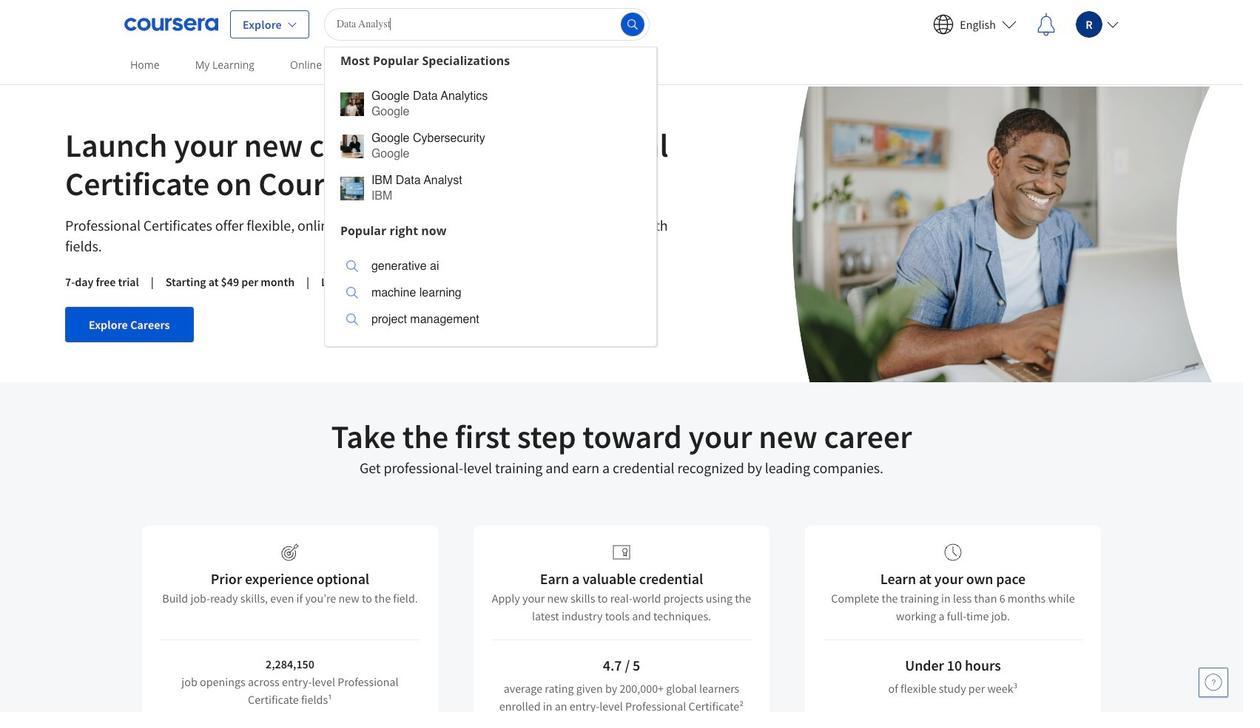 Task type: vqa. For each thing, say whether or not it's contained in the screenshot.
and
no



Task type: describe. For each thing, give the bounding box(es) containing it.
What do you want to learn? text field
[[324, 8, 650, 40]]

help center image
[[1205, 674, 1223, 692]]



Task type: locate. For each thing, give the bounding box(es) containing it.
coursera image
[[124, 12, 218, 36]]

autocomplete results list box
[[324, 46, 657, 347]]

0 vertical spatial list box
[[325, 74, 656, 217]]

list box
[[325, 74, 656, 217], [325, 244, 656, 346]]

1 vertical spatial list box
[[325, 244, 656, 346]]

2 list box from the top
[[325, 244, 656, 346]]

1 list box from the top
[[325, 74, 656, 217]]

suggestion image image
[[340, 92, 364, 116], [340, 134, 364, 158], [340, 177, 364, 200], [346, 261, 358, 272], [346, 287, 358, 299], [346, 314, 358, 326]]

None search field
[[324, 8, 657, 347]]



